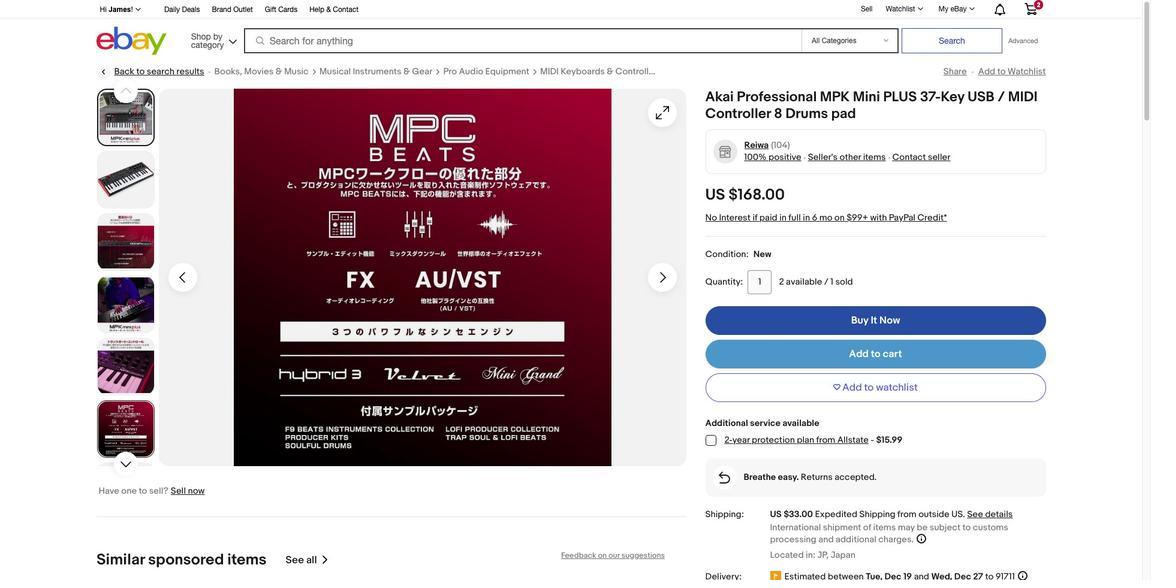 Task type: locate. For each thing, give the bounding box(es) containing it.
items right the other on the top of the page
[[863, 152, 886, 163]]

1 horizontal spatial midi
[[1009, 89, 1038, 106]]

0 horizontal spatial midi
[[540, 66, 559, 77]]

0 vertical spatial items
[[863, 152, 886, 163]]

us
[[706, 186, 725, 205], [770, 509, 782, 521], [952, 509, 963, 521]]

/ right the usb
[[998, 89, 1005, 106]]

& inside 'link'
[[607, 66, 614, 77]]

& right keyboards
[[607, 66, 614, 77]]

2 vertical spatial add
[[843, 382, 862, 394]]

from up the may
[[898, 509, 917, 521]]

items for similar sponsored items
[[227, 551, 266, 570]]

& inside account 'navigation'
[[326, 5, 331, 14]]

to inside button
[[865, 382, 874, 394]]

buy it now
[[851, 315, 900, 327]]

add
[[979, 66, 996, 77], [849, 348, 869, 360], [843, 382, 862, 394]]

& right help
[[326, 5, 331, 14]]

1 horizontal spatial 2
[[1037, 1, 1041, 8]]

add left cart
[[849, 348, 869, 360]]

0 vertical spatial available
[[786, 276, 822, 288]]

in left full
[[780, 212, 787, 224]]

us up the no
[[706, 186, 725, 205]]

to for watchlist
[[865, 382, 874, 394]]

musical
[[320, 66, 351, 77]]

2 inside account 'navigation'
[[1037, 1, 1041, 8]]

& for musical instruments & gear
[[404, 66, 410, 77]]

subject
[[930, 522, 961, 534]]

None submit
[[902, 28, 1003, 53]]

2-year protection plan from allstate - $15.99
[[725, 435, 903, 446]]

breathe
[[744, 472, 776, 483]]

to for search
[[136, 66, 145, 77]]

condition: new
[[706, 249, 772, 260]]

gift cards
[[265, 5, 298, 14]]

feedback
[[561, 551, 596, 561]]

suggestions
[[621, 551, 665, 561]]

international
[[770, 522, 821, 534]]

back to search results link
[[96, 65, 204, 79]]

to left cart
[[871, 348, 881, 360]]

& left music
[[276, 66, 282, 77]]

add to watchlist
[[843, 382, 918, 394]]

to
[[136, 66, 145, 77], [998, 66, 1006, 77], [871, 348, 881, 360], [865, 382, 874, 394], [139, 486, 147, 497], [963, 522, 971, 534]]

year
[[733, 435, 750, 446]]

0 vertical spatial midi
[[540, 66, 559, 77]]

items inside international shipment of items may be subject to customs processing and additional charges.
[[874, 522, 896, 534]]

seller
[[928, 152, 951, 163]]

contact left seller
[[893, 152, 926, 163]]

to right back at the top left of the page
[[136, 66, 145, 77]]

1 horizontal spatial see
[[968, 509, 984, 521]]

midi inside 'link'
[[540, 66, 559, 77]]

0 vertical spatial add
[[979, 66, 996, 77]]

1 vertical spatial sell
[[171, 486, 186, 497]]

1 horizontal spatial us
[[770, 509, 782, 521]]

movies
[[244, 66, 274, 77]]

to down "advanced" link at the right top of the page
[[998, 66, 1006, 77]]

pro
[[444, 66, 457, 77]]

2 up advanced on the top right
[[1037, 1, 1041, 8]]

sell left watchlist link
[[861, 5, 873, 13]]

0 vertical spatial from
[[817, 435, 836, 446]]

us up subject
[[952, 509, 963, 521]]

0 horizontal spatial us
[[706, 186, 725, 205]]

0 vertical spatial watchlist
[[886, 5, 916, 13]]

1 vertical spatial add
[[849, 348, 869, 360]]

shipping
[[860, 509, 896, 521]]

1 vertical spatial contact
[[893, 152, 926, 163]]

0 vertical spatial contact
[[333, 5, 359, 14]]

&
[[326, 5, 331, 14], [276, 66, 282, 77], [404, 66, 410, 77], [607, 66, 614, 77]]

add down add to cart link
[[843, 382, 862, 394]]

credit*
[[918, 212, 947, 224]]

0 vertical spatial /
[[998, 89, 1005, 106]]

with
[[871, 212, 887, 224]]

-
[[871, 435, 874, 446]]

from right the plan
[[817, 435, 836, 446]]

0 horizontal spatial in
[[780, 212, 787, 224]]

midi left keyboards
[[540, 66, 559, 77]]

0 horizontal spatial 2
[[779, 276, 784, 288]]

2 vertical spatial items
[[227, 551, 266, 570]]

1
[[831, 276, 834, 288]]

1 vertical spatial watchlist
[[1008, 66, 1046, 77]]

items down us $33.00 expedited shipping from outside us . see details at bottom
[[874, 522, 896, 534]]

buy it now link
[[706, 306, 1046, 335]]

buy
[[851, 315, 869, 327]]

to left watchlist at the bottom right of page
[[865, 382, 874, 394]]

100%
[[745, 152, 767, 163]]

akai professional mpk mini plus 37-key usb / midi controller 8 drums pad - picture 6 of 12 image
[[159, 89, 686, 467]]

akai
[[706, 89, 734, 106]]

add inside button
[[843, 382, 862, 394]]

books, movies & music
[[214, 66, 309, 77]]

no
[[706, 212, 717, 224]]

sell link
[[856, 5, 878, 13]]

$15.99
[[876, 435, 903, 446]]

0 horizontal spatial contact
[[333, 5, 359, 14]]

midi
[[540, 66, 559, 77], [1009, 89, 1038, 106]]

0 horizontal spatial sell
[[171, 486, 186, 497]]

0 vertical spatial 2
[[1037, 1, 1041, 8]]

sell inside account 'navigation'
[[861, 5, 873, 13]]

2 for 2 available / 1 sold
[[779, 276, 784, 288]]

Search for anything text field
[[246, 29, 799, 52]]

0 horizontal spatial on
[[598, 551, 607, 561]]

easy.
[[778, 472, 799, 483]]

$33.00
[[784, 509, 813, 521]]

1 vertical spatial midi
[[1009, 89, 1038, 106]]

see left all on the left bottom of the page
[[286, 554, 304, 566]]

interest
[[719, 212, 751, 224]]

my ebay link
[[932, 2, 980, 16]]

/ left the 1
[[824, 276, 829, 288]]

watchlist right sell link
[[886, 5, 916, 13]]

1 horizontal spatial /
[[998, 89, 1005, 106]]

watchlist inside account 'navigation'
[[886, 5, 916, 13]]

be
[[917, 522, 928, 534]]

of
[[863, 522, 872, 534]]

sell left 'now'
[[171, 486, 186, 497]]

1 vertical spatial /
[[824, 276, 829, 288]]

additional
[[836, 534, 877, 546]]

& left gear
[[404, 66, 410, 77]]

equipment
[[485, 66, 530, 77]]

1 vertical spatial 2
[[779, 276, 784, 288]]

add to cart
[[849, 348, 902, 360]]

1 horizontal spatial sell
[[861, 5, 873, 13]]

1 horizontal spatial in
[[803, 212, 810, 224]]

available left the 1
[[786, 276, 822, 288]]

to right one
[[139, 486, 147, 497]]

category
[[191, 40, 224, 49]]

midi down add to watchlist
[[1009, 89, 1038, 106]]

full
[[789, 212, 801, 224]]

on left the our
[[598, 551, 607, 561]]

1 vertical spatial on
[[598, 551, 607, 561]]

plus
[[884, 89, 917, 106]]

cart
[[883, 348, 902, 360]]

see right .
[[968, 509, 984, 521]]

plan
[[797, 435, 815, 446]]

picture 2 of 12 image
[[97, 152, 154, 208]]

1 horizontal spatial contact
[[893, 152, 926, 163]]

add up the usb
[[979, 66, 996, 77]]

paid
[[760, 212, 778, 224]]

100% positive link
[[745, 152, 802, 163]]

us left $33.00 at the right bottom
[[770, 509, 782, 521]]

2 right quantity: text field
[[779, 276, 784, 288]]

0 horizontal spatial watchlist
[[886, 5, 916, 13]]

6
[[812, 212, 818, 224]]

available up the plan
[[783, 418, 820, 429]]

.
[[963, 509, 966, 521]]

all
[[306, 554, 317, 566]]

cards
[[278, 5, 298, 14]]

1 vertical spatial see
[[286, 554, 304, 566]]

0 horizontal spatial see
[[286, 554, 304, 566]]

1 vertical spatial items
[[874, 522, 896, 534]]

items left see all text field
[[227, 551, 266, 570]]

to down .
[[963, 522, 971, 534]]

in left 6
[[803, 212, 810, 224]]

my ebay
[[939, 5, 967, 13]]

1 horizontal spatial from
[[898, 509, 917, 521]]

add for add to cart
[[849, 348, 869, 360]]

books, movies & music link
[[214, 66, 309, 78]]

from
[[817, 435, 836, 446], [898, 509, 917, 521]]

have one to sell? sell now
[[99, 486, 205, 497]]

us for us $33.00 expedited shipping from outside us . see details
[[770, 509, 782, 521]]

1 vertical spatial from
[[898, 509, 917, 521]]

us $168.00
[[706, 186, 785, 205]]

to for watchlist
[[998, 66, 1006, 77]]

keyboards
[[561, 66, 605, 77]]

1 horizontal spatial on
[[835, 212, 845, 224]]

contact seller
[[893, 152, 951, 163]]

on right 'mo'
[[835, 212, 845, 224]]

help
[[310, 5, 324, 14]]

us for us $168.00
[[706, 186, 725, 205]]

instruments
[[353, 66, 402, 77]]

watchlist down "advanced" link at the right top of the page
[[1008, 66, 1046, 77]]

brand outlet
[[212, 5, 253, 14]]

seller's
[[808, 152, 838, 163]]

0 vertical spatial sell
[[861, 5, 873, 13]]

0 horizontal spatial from
[[817, 435, 836, 446]]

37-
[[920, 89, 941, 106]]

ebay
[[951, 5, 967, 13]]

additional service available
[[706, 418, 820, 429]]

contact right help
[[333, 5, 359, 14]]

1 horizontal spatial watchlist
[[1008, 66, 1046, 77]]



Task type: vqa. For each thing, say whether or not it's contained in the screenshot.
'the'
no



Task type: describe. For each thing, give the bounding box(es) containing it.
(104)
[[771, 140, 790, 151]]

& for books, movies & music
[[276, 66, 282, 77]]

usb
[[968, 89, 995, 106]]

audio
[[459, 66, 483, 77]]

picture 3 of 12 image
[[97, 214, 154, 270]]

Quantity: text field
[[748, 270, 772, 294]]

charges.
[[879, 534, 914, 546]]

mpk
[[820, 89, 850, 106]]

reiwa image
[[713, 139, 738, 164]]

accepted.
[[835, 472, 877, 483]]

seller's other items
[[808, 152, 886, 163]]

picture 4 of 12 image
[[97, 276, 154, 333]]

from for shipping
[[898, 509, 917, 521]]

none submit inside shop by category banner
[[902, 28, 1003, 53]]

$99+
[[847, 212, 869, 224]]

0 vertical spatial on
[[835, 212, 845, 224]]

have
[[99, 486, 119, 497]]

sell?
[[149, 486, 168, 497]]

picture 1 of 12 image
[[98, 90, 153, 145]]

additional
[[706, 418, 748, 429]]

0 vertical spatial see
[[968, 509, 984, 521]]

see all
[[286, 554, 317, 566]]

2 horizontal spatial us
[[952, 509, 963, 521]]

2 for 2
[[1037, 1, 1041, 8]]

add for add to watchlist
[[979, 66, 996, 77]]

add to watchlist button
[[706, 374, 1046, 402]]

shop by category
[[191, 31, 224, 49]]

add to watchlist link
[[979, 66, 1046, 77]]

watchlist
[[876, 382, 918, 394]]

music
[[284, 66, 309, 77]]

reiwa (104)
[[745, 140, 790, 151]]

to for cart
[[871, 348, 881, 360]]

shop by category banner
[[93, 0, 1046, 58]]

no interest if paid in full in 6 mo on $99+ with paypal credit* link
[[706, 212, 947, 224]]

1 in from the left
[[780, 212, 787, 224]]

if
[[753, 212, 758, 224]]

seller's other items link
[[808, 152, 886, 163]]

help & contact
[[310, 5, 359, 14]]

books,
[[214, 66, 242, 77]]

/ inside akai professional mpk mini plus 37-key usb / midi controller 8 drums pad
[[998, 89, 1005, 106]]

contact seller link
[[893, 152, 951, 163]]

paypal
[[889, 212, 916, 224]]

outside
[[919, 509, 950, 521]]

daily
[[164, 5, 180, 14]]

located
[[770, 550, 804, 561]]

now
[[188, 486, 205, 497]]

us $33.00 expedited shipping from outside us . see details
[[770, 509, 1013, 521]]

other
[[840, 152, 861, 163]]

2 in from the left
[[803, 212, 810, 224]]

condition:
[[706, 249, 749, 260]]

2-
[[725, 435, 733, 446]]

one
[[121, 486, 137, 497]]

1 vertical spatial available
[[783, 418, 820, 429]]

picture 5 of 12 image
[[97, 339, 154, 395]]

similar
[[96, 551, 144, 570]]

controllers
[[616, 66, 662, 77]]

hi james !
[[100, 5, 133, 14]]

items for seller's other items
[[863, 152, 886, 163]]

customs
[[973, 522, 1009, 534]]

controller
[[706, 106, 771, 122]]

midi inside akai professional mpk mini plus 37-key usb / midi controller 8 drums pad
[[1009, 89, 1038, 106]]

back
[[114, 66, 134, 77]]

pad
[[832, 106, 856, 122]]

add to watchlist
[[979, 66, 1046, 77]]

0 horizontal spatial /
[[824, 276, 829, 288]]

our
[[608, 551, 620, 561]]

account navigation
[[93, 0, 1046, 19]]

protection
[[752, 435, 795, 446]]

see details link
[[968, 509, 1013, 521]]

midi keyboards & controllers link
[[540, 66, 662, 78]]

jp,
[[818, 550, 829, 561]]

shipping:
[[706, 509, 744, 521]]

drums
[[786, 106, 828, 122]]

add for add to watchlist
[[843, 382, 862, 394]]

mo
[[820, 212, 833, 224]]

japan
[[831, 550, 856, 561]]

daily deals
[[164, 5, 200, 14]]

my
[[939, 5, 949, 13]]

See all text field
[[286, 554, 317, 566]]

$168.00
[[729, 186, 785, 205]]

sold
[[836, 276, 853, 288]]

delivery alert flag image
[[770, 571, 785, 581]]

allstate
[[838, 435, 869, 446]]

new
[[754, 249, 772, 260]]

pro audio equipment
[[444, 66, 530, 77]]

& for midi keyboards & controllers
[[607, 66, 614, 77]]

2 link
[[1017, 0, 1044, 17]]

quantity:
[[706, 276, 743, 288]]

may
[[898, 522, 915, 534]]

100% positive
[[745, 152, 802, 163]]

share
[[944, 66, 967, 77]]

sponsored
[[148, 551, 224, 570]]

picture 6 of 12 image
[[97, 401, 154, 458]]

with details__icon image
[[719, 472, 731, 484]]

2 available / 1 sold
[[779, 276, 853, 288]]

now
[[880, 315, 900, 327]]

8
[[774, 106, 783, 122]]

gift
[[265, 5, 276, 14]]

!
[[131, 5, 133, 14]]

results
[[177, 66, 204, 77]]

and
[[819, 534, 834, 546]]

to inside international shipment of items may be subject to customs processing and additional charges.
[[963, 522, 971, 534]]

from for plan
[[817, 435, 836, 446]]

reiwa
[[745, 140, 769, 151]]

contact inside help & contact link
[[333, 5, 359, 14]]

pro audio equipment link
[[444, 66, 530, 78]]

international shipment of items may be subject to customs processing and additional charges.
[[770, 522, 1009, 546]]

processing
[[770, 534, 817, 546]]

watchlist link
[[880, 2, 929, 16]]

similar sponsored items
[[96, 551, 266, 570]]

see all link
[[286, 551, 329, 570]]

hi
[[100, 5, 107, 14]]



